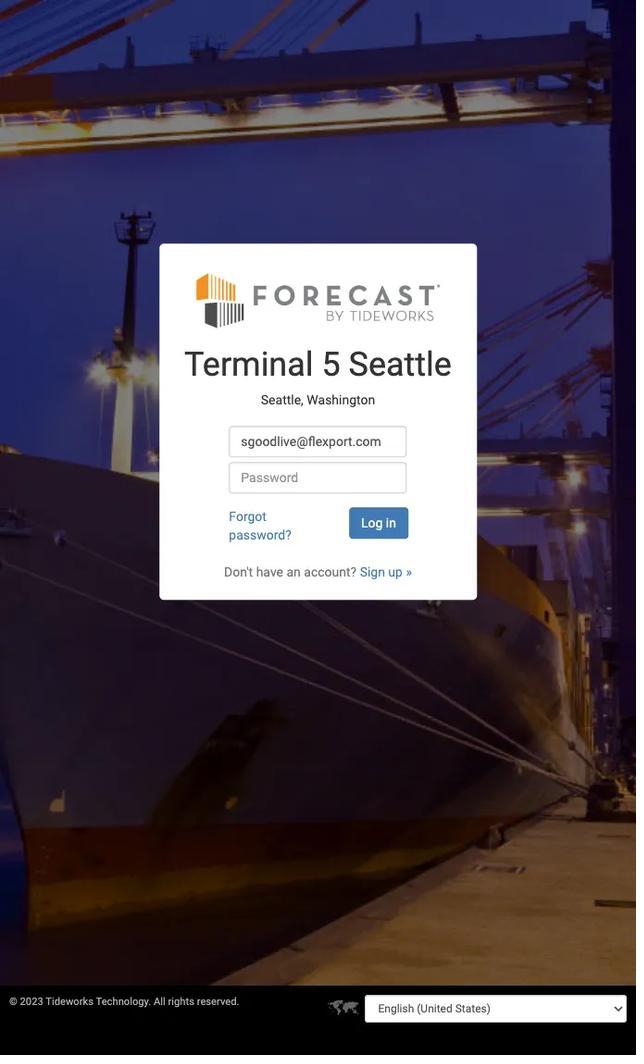 Task type: describe. For each thing, give the bounding box(es) containing it.
account?
[[304, 566, 357, 580]]

an
[[287, 566, 301, 580]]

up
[[388, 566, 403, 580]]

have
[[256, 566, 283, 580]]

Email or username text field
[[229, 427, 407, 458]]

forgot
[[229, 510, 267, 525]]

2023
[[20, 996, 43, 1009]]

log
[[361, 517, 383, 531]]

terminal
[[184, 346, 314, 385]]

forecast® by tideworks image
[[196, 272, 440, 329]]

don't have an account? sign up »
[[224, 566, 412, 580]]

terminal 5 seattle seattle, washington
[[184, 346, 452, 408]]

seattle,
[[261, 393, 304, 408]]

in
[[386, 517, 396, 531]]

»
[[406, 566, 412, 580]]

tideworks
[[46, 996, 94, 1009]]

password?
[[229, 529, 292, 543]]

© 2023 tideworks technology. all rights reserved.
[[9, 996, 239, 1009]]

forgot password? link
[[229, 510, 292, 543]]

log in button
[[349, 508, 408, 540]]



Task type: locate. For each thing, give the bounding box(es) containing it.
sign
[[360, 566, 385, 580]]

washington
[[307, 393, 375, 408]]

don't
[[224, 566, 253, 580]]

log in
[[361, 517, 396, 531]]

reserved.
[[197, 996, 239, 1009]]

technology.
[[96, 996, 151, 1009]]

sign up » link
[[360, 566, 412, 580]]

seattle
[[349, 346, 452, 385]]

forgot password?
[[229, 510, 292, 543]]

all
[[154, 996, 166, 1009]]

©
[[9, 996, 17, 1009]]

rights
[[168, 996, 194, 1009]]

5
[[322, 346, 341, 385]]

Password password field
[[229, 463, 407, 494]]



Task type: vqa. For each thing, say whether or not it's contained in the screenshot.
minimum
no



